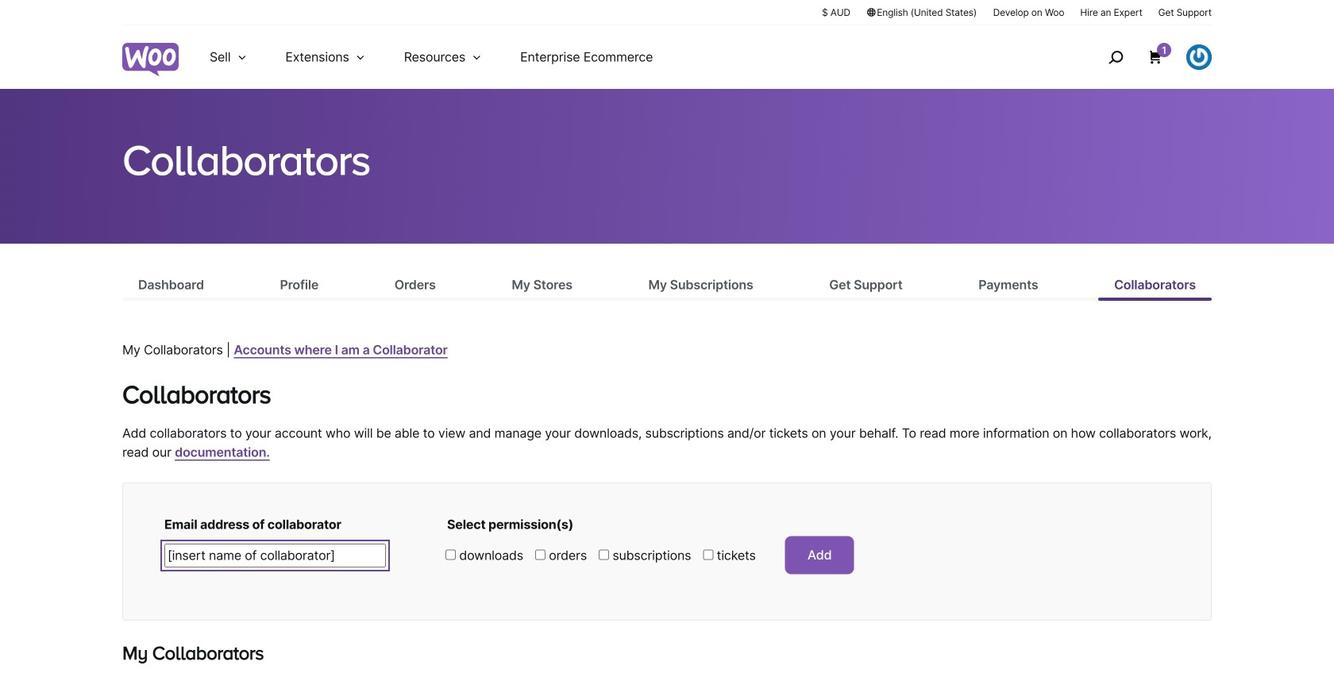 Task type: locate. For each thing, give the bounding box(es) containing it.
None checkbox
[[535, 550, 546, 560]]

service navigation menu element
[[1074, 31, 1212, 83]]

None checkbox
[[446, 550, 456, 560], [599, 550, 609, 560], [703, 550, 713, 560], [446, 550, 456, 560], [599, 550, 609, 560], [703, 550, 713, 560]]

open account menu image
[[1186, 44, 1212, 70]]



Task type: vqa. For each thing, say whether or not it's contained in the screenshot.
Luminate link
no



Task type: describe. For each thing, give the bounding box(es) containing it.
search image
[[1103, 44, 1128, 70]]



